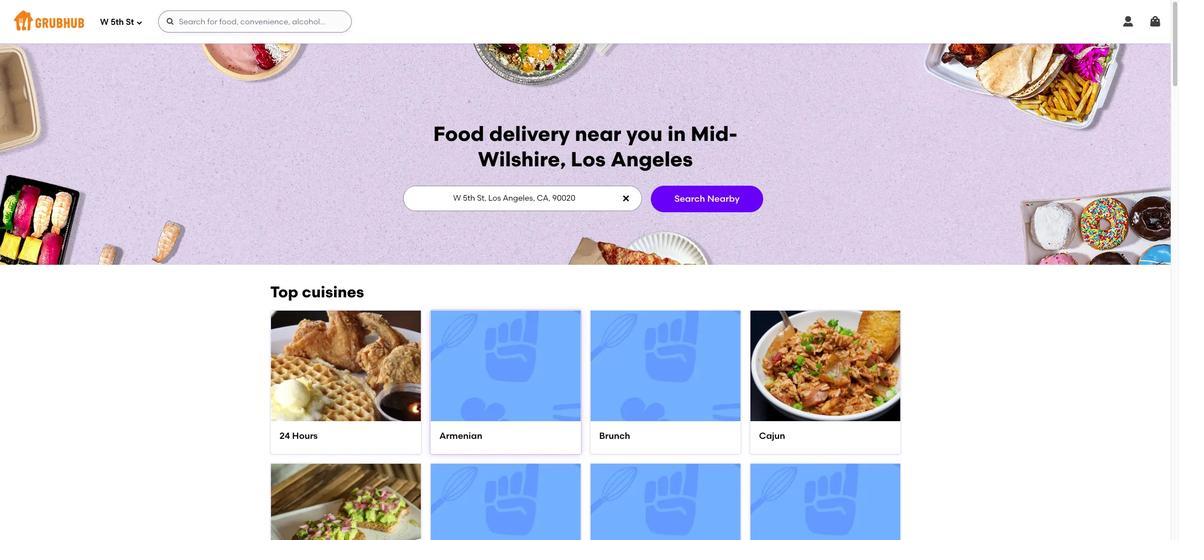 Task type: vqa. For each thing, say whether or not it's contained in the screenshot.
Mid-
yes



Task type: describe. For each thing, give the bounding box(es) containing it.
hours
[[292, 431, 318, 442]]

24 hours delivery image
[[271, 292, 421, 442]]

cuisines
[[302, 283, 364, 301]]

nearby
[[708, 193, 740, 204]]

food delivery near you in mid- wilshire, los angeles
[[434, 122, 738, 171]]

search nearby
[[675, 193, 740, 204]]

Search for food, convenience, alcohol... search field
[[159, 11, 352, 33]]

w
[[100, 17, 109, 27]]

24
[[280, 431, 290, 442]]

los
[[571, 147, 606, 171]]

brunch delivery image
[[591, 292, 741, 442]]

wilshire,
[[478, 147, 566, 171]]

cajun delivery image
[[751, 292, 901, 442]]

svg image
[[622, 194, 631, 203]]

search
[[675, 193, 706, 204]]

angeles
[[611, 147, 693, 171]]

top
[[270, 283, 298, 301]]

24 hours
[[280, 431, 318, 442]]

brunch link
[[600, 431, 732, 443]]

family combo delivery image
[[751, 445, 901, 541]]

w 5th st
[[100, 17, 134, 27]]

creole delivery image
[[591, 445, 741, 541]]

mid-
[[691, 122, 738, 146]]



Task type: locate. For each thing, give the bounding box(es) containing it.
browse hero image
[[0, 43, 1171, 265]]

search nearby button
[[651, 186, 764, 212]]

svg image
[[1122, 15, 1135, 28], [1149, 15, 1163, 28], [166, 17, 175, 26], [136, 19, 143, 26]]

5th
[[111, 17, 124, 27]]

24 hours link
[[280, 431, 412, 443]]

you
[[627, 122, 663, 146]]

st
[[126, 17, 134, 27]]

in
[[668, 122, 686, 146]]

cajun link
[[759, 431, 892, 443]]

top cuisines
[[270, 283, 364, 301]]

armenian link
[[440, 431, 572, 443]]

cajun
[[759, 431, 786, 442]]

food
[[434, 122, 485, 146]]

brunch
[[600, 431, 631, 442]]

armenian delivery image
[[431, 292, 581, 442]]

comfortfood delivery image
[[431, 445, 581, 541]]

delivery
[[489, 122, 570, 146]]

armenian
[[440, 431, 483, 442]]

main navigation navigation
[[0, 0, 1171, 43]]

near
[[575, 122, 622, 146]]

Search Address search field
[[403, 186, 641, 211]]

californian delivery image
[[271, 445, 421, 541]]



